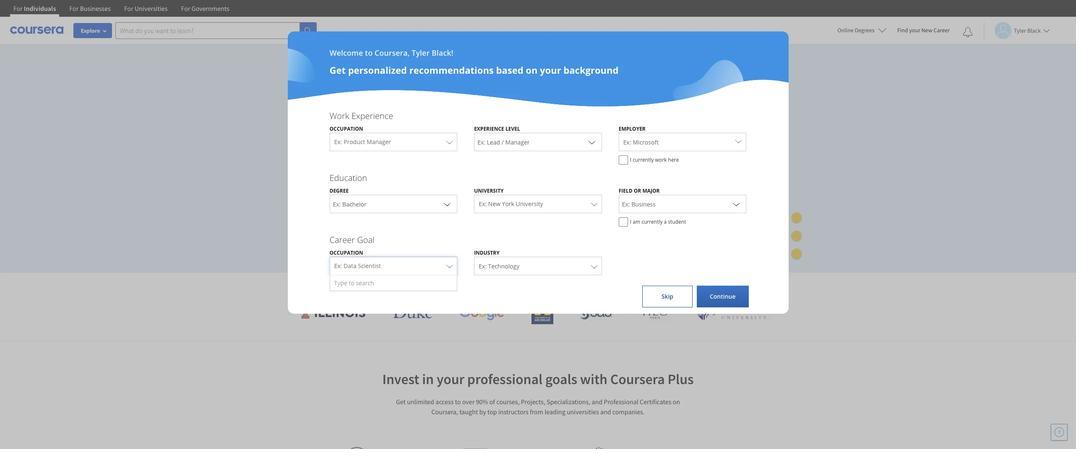 Task type: vqa. For each thing, say whether or not it's contained in the screenshot.
(4.6 stars) element
no



Task type: describe. For each thing, give the bounding box(es) containing it.
university of illinois at urbana-champaign image
[[301, 307, 366, 320]]

johns hopkins university image
[[696, 306, 776, 321]]

chevron down image for degree
[[442, 199, 452, 209]]

duke university image
[[393, 306, 432, 319]]

day
[[330, 206, 341, 214]]

occupation field for ex: data scientist
[[330, 257, 457, 276]]

scientist
[[358, 262, 381, 270]]

on inside 'unlimited access to 7,000+ world-class courses, hands-on projects, and job-ready certificate programs—all included in your subscription'
[[530, 116, 541, 129]]

tyler
[[412, 48, 430, 58]]

by
[[479, 408, 486, 417]]

i am currently a student
[[630, 219, 686, 226]]

businesses
[[80, 4, 111, 13]]

universities
[[135, 4, 168, 13]]

ex: for ex: product manager
[[334, 138, 342, 146]]

to up personalized
[[365, 48, 373, 58]]

over
[[462, 398, 475, 407]]

occupation for work
[[330, 125, 363, 133]]

type
[[334, 280, 347, 287]]

0 horizontal spatial with
[[580, 371, 608, 389]]

/month,
[[305, 186, 329, 194]]

and left professional
[[592, 398, 603, 407]]

coursera, inside get unlimited access to over 90% of courses, projects, specializations, and professional certificates on coursera, taught by top instructors from leading universities and companies.
[[432, 408, 458, 417]]

courses, inside get unlimited access to over 90% of courses, projects, specializations, and professional certificates on coursera, taught by top instructors from leading universities and companies.
[[497, 398, 520, 407]]

search
[[356, 280, 374, 287]]

specializations,
[[547, 398, 591, 407]]

black!
[[432, 48, 453, 58]]

7,000+
[[381, 116, 410, 129]]

1 vertical spatial experience
[[474, 125, 504, 133]]

industry
[[474, 250, 500, 257]]

i for education
[[630, 219, 632, 226]]

a
[[664, 219, 667, 226]]

personalized
[[348, 64, 407, 76]]

0 vertical spatial with
[[618, 280, 638, 293]]

occupation for career
[[330, 250, 363, 257]]

1 horizontal spatial university
[[516, 200, 543, 208]]

field
[[619, 188, 633, 195]]

your inside 'unlimited access to 7,000+ world-class courses, hands-on projects, and job-ready certificate programs—all included in your subscription'
[[295, 145, 314, 158]]

continue
[[710, 293, 736, 301]]

1 horizontal spatial career
[[934, 26, 950, 34]]

ex: for ex: data scientist
[[334, 262, 342, 270]]

welcome
[[330, 48, 363, 58]]

and inside 'unlimited access to 7,000+ world-class courses, hands-on projects, and job-ready certificate programs—all included in your subscription'
[[334, 131, 351, 143]]

york
[[502, 200, 515, 208]]

student
[[668, 219, 686, 226]]

start 7-day free trial button
[[295, 200, 383, 220]]

data
[[344, 262, 357, 270]]

0 vertical spatial experience
[[352, 110, 393, 122]]

your up over
[[437, 371, 465, 389]]

start 7-day free trial
[[308, 206, 369, 214]]

goal
[[357, 235, 375, 246]]

currently inside work experience element
[[633, 157, 654, 164]]

i currently work here
[[630, 157, 679, 164]]

currently inside education element
[[642, 219, 663, 226]]

for universities
[[124, 4, 168, 13]]

based
[[496, 64, 524, 76]]

level
[[506, 125, 520, 133]]

for for individuals
[[13, 4, 23, 13]]

University field
[[475, 195, 602, 214]]

find
[[898, 26, 908, 34]]

chevron down image
[[587, 137, 597, 147]]

0 horizontal spatial universities
[[488, 280, 541, 293]]

work
[[655, 157, 667, 164]]

experience level
[[474, 125, 520, 133]]

professional
[[467, 371, 543, 389]]

certificates
[[640, 398, 672, 407]]

programs—all
[[441, 131, 502, 143]]

subscription
[[317, 145, 370, 158]]

unlimited
[[407, 398, 434, 407]]

governments
[[192, 4, 229, 13]]

invest
[[383, 371, 419, 389]]

show notifications image
[[963, 27, 973, 37]]

find your new career
[[898, 26, 950, 34]]

onboardingmodal dialog
[[0, 0, 1077, 450]]

I am currently a student checkbox
[[619, 218, 628, 227]]

background
[[564, 64, 619, 76]]

7-
[[324, 206, 330, 214]]

to inside get unlimited access to over 90% of courses, projects, specializations, and professional certificates on coursera, taught by top instructors from leading universities and companies.
[[455, 398, 461, 407]]

google image
[[459, 306, 505, 321]]

work experience
[[330, 110, 393, 122]]

access inside get unlimited access to over 90% of courses, projects, specializations, and professional certificates on coursera, taught by top instructors from leading universities and companies.
[[436, 398, 454, 407]]

275+
[[425, 280, 448, 293]]

for for universities
[[124, 4, 133, 13]]

world-
[[412, 116, 439, 129]]

to inside career goal element
[[349, 280, 355, 287]]

leading inside get unlimited access to over 90% of courses, projects, specializations, and professional certificates on coursera, taught by top instructors from leading universities and companies.
[[545, 408, 566, 417]]

ex: for ex: new york university
[[479, 200, 487, 208]]

companies
[[565, 280, 616, 293]]

0 vertical spatial coursera
[[641, 280, 684, 293]]

trial
[[356, 206, 369, 214]]

i for work experience
[[630, 157, 632, 164]]

ex: technology
[[479, 263, 520, 271]]

occupation field for ex: product manager
[[330, 133, 457, 152]]

work
[[330, 110, 349, 122]]

manager
[[367, 138, 391, 146]]

0 horizontal spatial or
[[295, 225, 303, 233]]

microsoft
[[633, 138, 659, 146]]

cancel
[[330, 186, 349, 194]]

0 horizontal spatial from
[[400, 280, 423, 293]]

get for get personalized recommendations based on your background
[[330, 64, 346, 76]]

welcome to coursera, tyler black!
[[330, 48, 453, 58]]

certificate
[[396, 131, 439, 143]]

technology
[[488, 263, 520, 271]]

learn from 275+ leading universities and companies with coursera plus
[[370, 280, 706, 293]]

unlimited
[[295, 116, 337, 129]]

1 vertical spatial plus
[[668, 371, 694, 389]]

ex: new york university
[[479, 200, 543, 208]]

of
[[490, 398, 495, 407]]

$59 /month, cancel anytime
[[295, 186, 375, 194]]



Task type: locate. For each thing, give the bounding box(es) containing it.
to
[[365, 48, 373, 58], [370, 116, 378, 129], [349, 280, 355, 287], [455, 398, 461, 407]]

career inside "onboardingmodal" dialog
[[330, 235, 355, 246]]

1 vertical spatial i
[[630, 219, 632, 226]]

1 horizontal spatial from
[[530, 408, 544, 417]]

occupation up "data"
[[330, 250, 363, 257]]

0 horizontal spatial new
[[488, 200, 501, 208]]

0 vertical spatial on
[[526, 64, 538, 76]]

major
[[643, 188, 660, 195]]

flexible learning image
[[584, 448, 613, 450]]

0 horizontal spatial chevron down image
[[442, 199, 452, 209]]

universities inside get unlimited access to over 90% of courses, projects, specializations, and professional certificates on coursera, taught by top instructors from leading universities and companies.
[[567, 408, 599, 417]]

0 vertical spatial leading
[[451, 280, 485, 293]]

your left background
[[540, 64, 561, 76]]

get inside get unlimited access to over 90% of courses, projects, specializations, and professional certificates on coursera, taught by top instructors from leading universities and companies.
[[396, 398, 406, 407]]

1 vertical spatial coursera
[[611, 371, 665, 389]]

2 occupation from the top
[[330, 250, 363, 257]]

ex: left "data"
[[334, 262, 342, 270]]

banner navigation
[[7, 0, 236, 23]]

projects,
[[521, 398, 545, 407]]

0 vertical spatial get
[[330, 64, 346, 76]]

1 horizontal spatial with
[[618, 280, 638, 293]]

0 vertical spatial currently
[[633, 157, 654, 164]]

for left businesses
[[69, 4, 79, 13]]

product
[[344, 138, 365, 146]]

occupation inside career goal element
[[330, 250, 363, 257]]

0 vertical spatial courses,
[[462, 116, 498, 129]]

to left over
[[455, 398, 461, 407]]

courses, up instructors
[[497, 398, 520, 407]]

career
[[934, 26, 950, 34], [330, 235, 355, 246]]

1 vertical spatial with
[[580, 371, 608, 389]]

in inside 'unlimited access to 7,000+ world-class courses, hands-on projects, and job-ready certificate programs—all included in your subscription'
[[544, 131, 552, 143]]

0 horizontal spatial university
[[474, 188, 504, 195]]

learn anything image
[[345, 448, 368, 450]]

occupation
[[330, 125, 363, 133], [330, 250, 363, 257]]

am
[[633, 219, 640, 226]]

get down welcome
[[330, 64, 346, 76]]

for left universities
[[124, 4, 133, 13]]

1 horizontal spatial leading
[[545, 408, 566, 417]]

coursera up professional
[[611, 371, 665, 389]]

1 vertical spatial get
[[396, 398, 406, 407]]

in up unlimited
[[422, 371, 434, 389]]

1 vertical spatial from
[[530, 408, 544, 417]]

in
[[544, 131, 552, 143], [422, 371, 434, 389]]

universities
[[488, 280, 541, 293], [567, 408, 599, 417]]

1 horizontal spatial chevron down image
[[732, 199, 742, 209]]

1 horizontal spatial coursera,
[[432, 408, 458, 417]]

courses,
[[462, 116, 498, 129], [497, 398, 520, 407]]

to right 'type'
[[349, 280, 355, 287]]

coursera up hec paris image
[[641, 280, 684, 293]]

with
[[618, 280, 638, 293], [580, 371, 608, 389]]

continue button
[[697, 286, 749, 308]]

0 vertical spatial occupation field
[[330, 133, 457, 152]]

or down $59
[[295, 225, 303, 233]]

for for businesses
[[69, 4, 79, 13]]

on right based
[[526, 64, 538, 76]]

access
[[339, 116, 367, 129], [436, 398, 454, 407]]

4 for from the left
[[181, 4, 190, 13]]

i left am
[[630, 219, 632, 226]]

for individuals
[[13, 4, 56, 13]]

invest in your professional goals with coursera plus
[[383, 371, 694, 389]]

0 vertical spatial i
[[630, 157, 632, 164]]

occupation field inside career goal element
[[330, 257, 457, 276]]

ex: left product
[[334, 138, 342, 146]]

access left over
[[436, 398, 454, 407]]

leading
[[451, 280, 485, 293], [545, 408, 566, 417]]

your right find
[[910, 26, 921, 34]]

0 vertical spatial access
[[339, 116, 367, 129]]

and
[[334, 131, 351, 143], [544, 280, 562, 293], [592, 398, 603, 407], [601, 408, 611, 417]]

occupation down work at the left top of page
[[330, 125, 363, 133]]

$59
[[295, 186, 305, 194]]

plus up certificates
[[668, 371, 694, 389]]

individuals
[[24, 4, 56, 13]]

1 vertical spatial courses,
[[497, 398, 520, 407]]

get inside "onboardingmodal" dialog
[[330, 64, 346, 76]]

and up subscription in the left top of the page
[[334, 131, 351, 143]]

or
[[634, 188, 641, 195], [295, 225, 303, 233]]

new
[[922, 26, 933, 34], [488, 200, 501, 208]]

ex: product manager
[[334, 138, 391, 146]]

university up york
[[474, 188, 504, 195]]

coursera, inside "onboardingmodal" dialog
[[375, 48, 410, 58]]

recommendations
[[409, 64, 494, 76]]

0 vertical spatial from
[[400, 280, 423, 293]]

3 for from the left
[[124, 4, 133, 13]]

get for get unlimited access to over 90% of courses, projects, specializations, and professional certificates on coursera, taught by top instructors from leading universities and companies.
[[396, 398, 406, 407]]

and up university of michigan image
[[544, 280, 562, 293]]

1 horizontal spatial access
[[436, 398, 454, 407]]

on
[[526, 64, 538, 76], [530, 116, 541, 129], [673, 398, 680, 407]]

education element
[[321, 172, 755, 231]]

career goal element
[[321, 235, 755, 292]]

for businesses
[[69, 4, 111, 13]]

1 vertical spatial or
[[295, 225, 303, 233]]

university right york
[[516, 200, 543, 208]]

sas image
[[581, 307, 612, 320]]

0 vertical spatial coursera,
[[375, 48, 410, 58]]

get left unlimited
[[396, 398, 406, 407]]

experience up ready
[[352, 110, 393, 122]]

1 vertical spatial occupation
[[330, 250, 363, 257]]

university of michigan image
[[532, 302, 553, 325]]

taught
[[460, 408, 478, 417]]

hec paris image
[[640, 305, 669, 322]]

included
[[504, 131, 541, 143]]

education
[[330, 172, 367, 184]]

university
[[474, 188, 504, 195], [516, 200, 543, 208]]

leading down specializations,
[[545, 408, 566, 417]]

new inside "find your new career" link
[[922, 26, 933, 34]]

ex: microsoft
[[624, 138, 659, 146]]

1 vertical spatial access
[[436, 398, 454, 407]]

on inside "onboardingmodal" dialog
[[526, 64, 538, 76]]

0 horizontal spatial get
[[330, 64, 346, 76]]

your
[[910, 26, 921, 34], [540, 64, 561, 76], [295, 145, 314, 158], [437, 371, 465, 389]]

leading up the google image
[[451, 280, 485, 293]]

occupation field down 7,000+ at the top left of the page
[[330, 133, 457, 152]]

universities down specializations,
[[567, 408, 599, 417]]

occupation field up learn
[[330, 257, 457, 276]]

I currently work here checkbox
[[619, 156, 628, 165]]

0 vertical spatial occupation
[[330, 125, 363, 133]]

universities down technology
[[488, 280, 541, 293]]

coursera image
[[10, 24, 63, 37]]

90%
[[476, 398, 488, 407]]

plus
[[687, 280, 706, 293], [668, 371, 694, 389]]

your down projects,
[[295, 145, 314, 158]]

chevron down image
[[442, 199, 452, 209], [732, 199, 742, 209]]

1 chevron down image from the left
[[442, 199, 452, 209]]

here
[[668, 157, 679, 164]]

unlimited access to 7,000+ world-class courses, hands-on projects, and job-ready certificate programs—all included in your subscription
[[295, 116, 552, 158]]

from left 275+
[[400, 280, 423, 293]]

2 i from the top
[[630, 219, 632, 226]]

on up included
[[530, 116, 541, 129]]

0 horizontal spatial experience
[[352, 110, 393, 122]]

help center image
[[1055, 428, 1065, 438]]

0 horizontal spatial career
[[330, 235, 355, 246]]

on inside get unlimited access to over 90% of courses, projects, specializations, and professional certificates on coursera, taught by top instructors from leading universities and companies.
[[673, 398, 680, 407]]

career left the goal
[[330, 235, 355, 246]]

chevron down image for field or major
[[732, 199, 742, 209]]

ex: down employer
[[624, 138, 631, 146]]

for left individuals
[[13, 4, 23, 13]]

hands-
[[501, 116, 530, 129]]

courses, up programs—all
[[462, 116, 498, 129]]

1 vertical spatial coursera,
[[432, 408, 458, 417]]

type to search
[[334, 280, 374, 287]]

coursera plus image
[[295, 77, 423, 90]]

get unlimited access to over 90% of courses, projects, specializations, and professional certificates on coursera, taught by top instructors from leading universities and companies.
[[396, 398, 680, 417]]

for governments
[[181, 4, 229, 13]]

ex: for ex: technology
[[479, 263, 487, 271]]

1 vertical spatial on
[[530, 116, 541, 129]]

to inside 'unlimited access to 7,000+ world-class courses, hands-on projects, and job-ready certificate programs—all included in your subscription'
[[370, 116, 378, 129]]

occupation inside work experience element
[[330, 125, 363, 133]]

2 occupation field from the top
[[330, 257, 457, 276]]

projects,
[[295, 131, 332, 143]]

field or major
[[619, 188, 660, 195]]

with right companies
[[618, 280, 638, 293]]

ex: left york
[[479, 200, 487, 208]]

access up job-
[[339, 116, 367, 129]]

start
[[308, 206, 323, 214]]

1 vertical spatial occupation field
[[330, 257, 457, 276]]

coursera,
[[375, 48, 410, 58], [432, 408, 458, 417]]

0 vertical spatial career
[[934, 26, 950, 34]]

0 vertical spatial plus
[[687, 280, 706, 293]]

career left show notifications image
[[934, 26, 950, 34]]

1 vertical spatial new
[[488, 200, 501, 208]]

0 vertical spatial in
[[544, 131, 552, 143]]

and down professional
[[601, 408, 611, 417]]

i right by checking this box, i am confirming that the employer listed above is my current employer. option
[[630, 157, 632, 164]]

to up ready
[[370, 116, 378, 129]]

2 for from the left
[[69, 4, 79, 13]]

learn
[[370, 280, 397, 293]]

2 chevron down image from the left
[[732, 199, 742, 209]]

from inside get unlimited access to over 90% of courses, projects, specializations, and professional certificates on coursera, taught by top instructors from leading universities and companies.
[[530, 408, 544, 417]]

0 horizontal spatial in
[[422, 371, 434, 389]]

1 i from the top
[[630, 157, 632, 164]]

your inside "onboardingmodal" dialog
[[540, 64, 561, 76]]

0 horizontal spatial coursera,
[[375, 48, 410, 58]]

professional
[[604, 398, 639, 407]]

1 horizontal spatial new
[[922, 26, 933, 34]]

for for governments
[[181, 4, 190, 13]]

class
[[439, 116, 460, 129]]

or inside education element
[[634, 188, 641, 195]]

for left governments
[[181, 4, 190, 13]]

skip
[[662, 293, 674, 301]]

free
[[342, 206, 355, 214]]

1 horizontal spatial universities
[[567, 408, 599, 417]]

experience left level
[[474, 125, 504, 133]]

1 occupation from the top
[[330, 125, 363, 133]]

companies.
[[613, 408, 645, 417]]

find your new career link
[[893, 25, 954, 36]]

0 horizontal spatial access
[[339, 116, 367, 129]]

work experience element
[[321, 110, 755, 169]]

currently
[[633, 157, 654, 164], [642, 219, 663, 226]]

1 vertical spatial universities
[[567, 408, 599, 417]]

occupation field inside work experience element
[[330, 133, 457, 152]]

new right find
[[922, 26, 933, 34]]

employer
[[619, 125, 646, 133]]

career goal
[[330, 235, 375, 246]]

get
[[330, 64, 346, 76], [396, 398, 406, 407]]

0 vertical spatial university
[[474, 188, 504, 195]]

0 vertical spatial or
[[634, 188, 641, 195]]

coursera, left the taught
[[432, 408, 458, 417]]

1 horizontal spatial in
[[544, 131, 552, 143]]

currently left work
[[633, 157, 654, 164]]

None search field
[[115, 22, 317, 39]]

1 horizontal spatial get
[[396, 398, 406, 407]]

job-
[[353, 131, 369, 143]]

with right the goals
[[580, 371, 608, 389]]

ex: inside education element
[[479, 200, 487, 208]]

ready
[[369, 131, 394, 143]]

1 vertical spatial university
[[516, 200, 543, 208]]

coursera, up personalized
[[375, 48, 410, 58]]

ex: for ex: microsoft
[[624, 138, 631, 146]]

plus left continue
[[687, 280, 706, 293]]

degree
[[330, 188, 349, 195]]

0 horizontal spatial leading
[[451, 280, 485, 293]]

Occupation text field
[[334, 259, 442, 275]]

anytime
[[350, 186, 375, 194]]

new left york
[[488, 200, 501, 208]]

1 vertical spatial career
[[330, 235, 355, 246]]

skip button
[[643, 286, 693, 308]]

1 vertical spatial currently
[[642, 219, 663, 226]]

top
[[488, 408, 497, 417]]

1 vertical spatial leading
[[545, 408, 566, 417]]

1 occupation field from the top
[[330, 133, 457, 152]]

ex: data scientist
[[334, 262, 381, 270]]

instructors
[[499, 408, 529, 417]]

get personalized recommendations based on your background
[[330, 64, 619, 76]]

i
[[630, 157, 632, 164], [630, 219, 632, 226]]

ex: down the industry
[[479, 263, 487, 271]]

2 vertical spatial on
[[673, 398, 680, 407]]

in right included
[[544, 131, 552, 143]]

courses, inside 'unlimited access to 7,000+ world-class courses, hands-on projects, and job-ready certificate programs—all included in your subscription'
[[462, 116, 498, 129]]

on right certificates
[[673, 398, 680, 407]]

1 horizontal spatial experience
[[474, 125, 504, 133]]

0 vertical spatial universities
[[488, 280, 541, 293]]

from down projects,
[[530, 408, 544, 417]]

Occupation field
[[330, 133, 457, 152], [330, 257, 457, 276]]

or right field
[[634, 188, 641, 195]]

1 for from the left
[[13, 4, 23, 13]]

access inside 'unlimited access to 7,000+ world-class courses, hands-on projects, and job-ready certificate programs—all included in your subscription'
[[339, 116, 367, 129]]

currently left a
[[642, 219, 663, 226]]

0 vertical spatial new
[[922, 26, 933, 34]]

goals
[[545, 371, 578, 389]]

new inside education element
[[488, 200, 501, 208]]

1 horizontal spatial or
[[634, 188, 641, 195]]

1 vertical spatial in
[[422, 371, 434, 389]]



